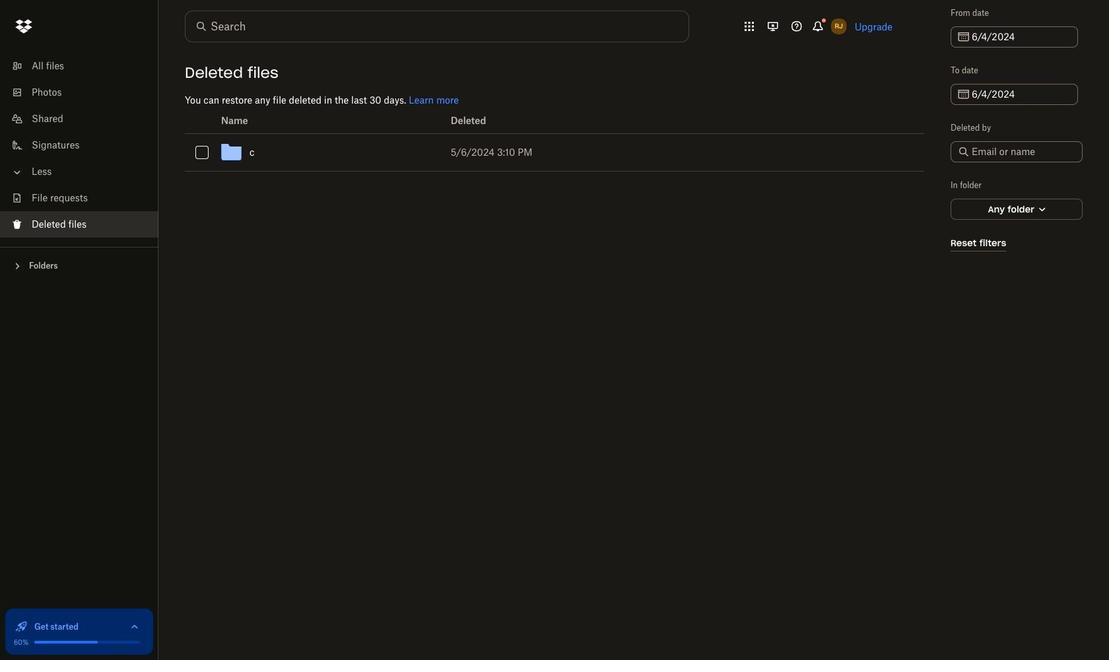 Task type: locate. For each thing, give the bounding box(es) containing it.
table
[[185, 108, 925, 172]]

getting started progress progress bar
[[34, 642, 98, 644]]

2 column header from the left
[[441, 108, 925, 134]]

row
[[185, 108, 925, 134]]

list
[[0, 45, 159, 247]]

dropbox image
[[11, 13, 37, 40]]

column header
[[218, 108, 441, 134], [441, 108, 925, 134]]

list item
[[0, 211, 159, 238]]

None text field
[[973, 30, 1071, 44]]

None text field
[[973, 87, 1071, 102]]

Search in folder "Dropbox" text field
[[211, 18, 662, 34]]



Task type: vqa. For each thing, say whether or not it's contained in the screenshot.
second column header from the right
yes



Task type: describe. For each thing, give the bounding box(es) containing it.
restore c row
[[185, 134, 925, 171]]

1 column header from the left
[[218, 108, 441, 134]]

less image
[[11, 166, 24, 179]]

Email or name text field
[[973, 145, 1076, 159]]



